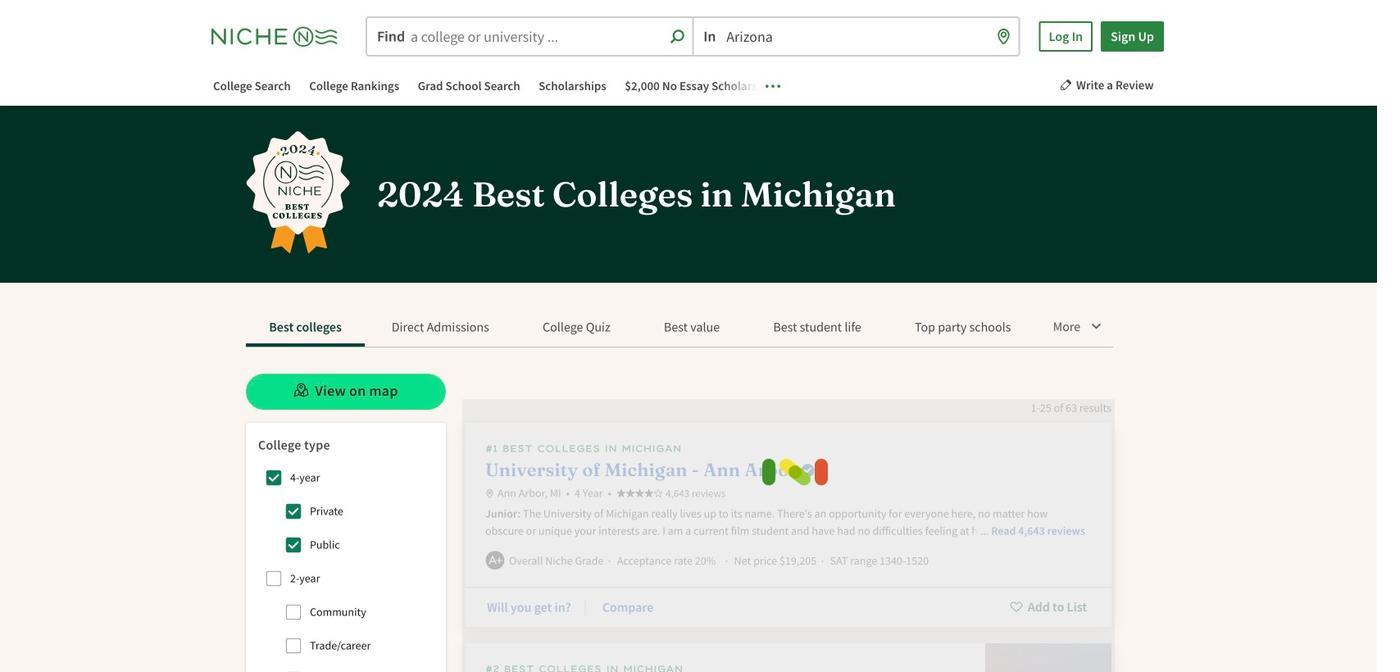 Task type: vqa. For each thing, say whether or not it's contained in the screenshot.
community. nested checkbox 1 of 3. controlled by 2-year above icon
yes



Task type: locate. For each thing, give the bounding box(es) containing it.
public. nested checkbox 2 of 2. controlled by 4-year above element
[[277, 529, 310, 562]]

group
[[257, 461, 434, 672]]

2-year. also controls the next 3 checkboxes element
[[257, 562, 290, 595]]

group inside search filter controls element
[[257, 461, 434, 672]]

niche home image
[[212, 23, 351, 50]]

public. nested checkbox 2 of 2. controlled by 4-year above image
[[285, 537, 302, 553]]

trade/career. nested checkbox 2 of 3. controlled by 2-year above image
[[285, 638, 302, 654]]

private. nested checkbox 1 of 2. controlled by 4-year above image
[[285, 503, 302, 520]]

4-year. also controls the next 2 checkboxes element
[[257, 461, 290, 494]]

trade/career. nested checkbox 2 of 3. controlled by 2-year above element
[[277, 630, 310, 662]]

other. nested checkbox 3 of 3. controlled by 2-year above element
[[277, 663, 310, 672]]

a college or university ... text field
[[367, 18, 692, 55]]

4-year. also controls the next 2 checkboxes image
[[266, 470, 282, 486]]

community. nested checkbox 1 of 3. controlled by 2-year above element
[[277, 596, 310, 629]]

Michigan text field
[[694, 18, 1019, 55]]

michigan state university element
[[466, 644, 1112, 672]]



Task type: describe. For each thing, give the bounding box(es) containing it.
meatball image
[[766, 78, 781, 93]]

best colleges, current element
[[246, 312, 365, 347]]

private. nested checkbox 1 of 2. controlled by 4-year above element
[[277, 495, 310, 528]]

2-year. also controls the next 3 checkboxes image
[[266, 571, 282, 587]]

university of michigan - ann arbor element
[[466, 423, 1112, 627]]

pencil image
[[1060, 79, 1073, 91]]

address image
[[485, 489, 494, 498]]

community. nested checkbox 1 of 3. controlled by 2-year above image
[[285, 604, 302, 621]]

arrow down image
[[1090, 319, 1103, 332]]

banner links element
[[197, 75, 787, 98]]

search filter controls element
[[246, 423, 446, 672]]



